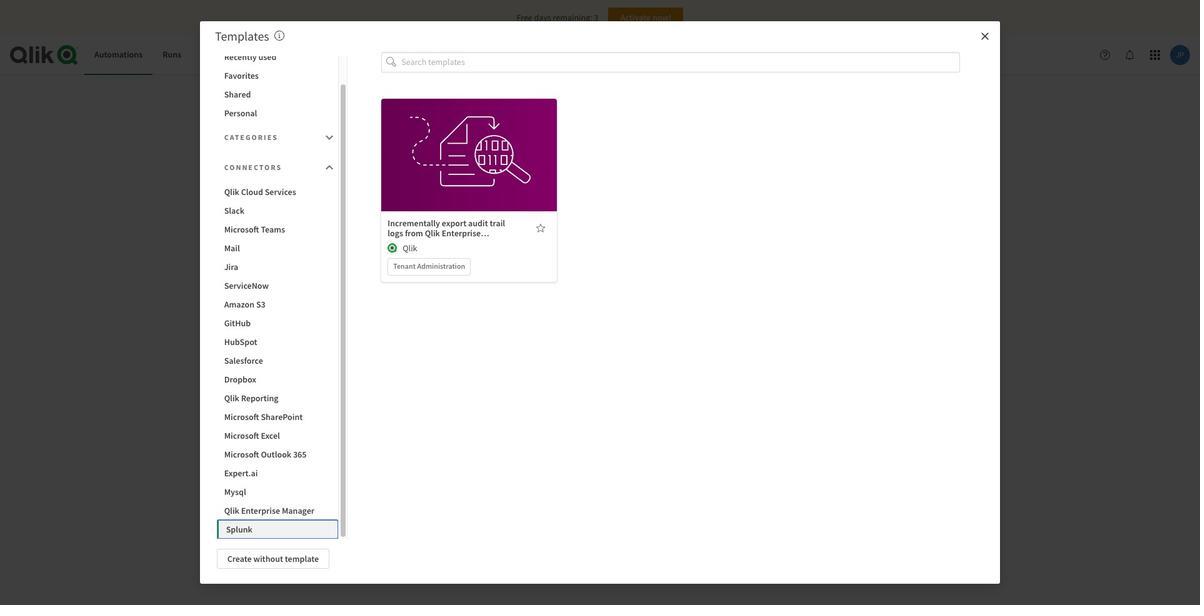 Task type: locate. For each thing, give the bounding box(es) containing it.
enterprise inside incrementally export audit trail logs from qlik enterprise manager to splunk
[[442, 227, 481, 239]]

runs
[[163, 49, 181, 60]]

microsoft down slack
[[224, 224, 259, 235]]

1 vertical spatial manager
[[282, 505, 315, 516]]

qlik for qlik
[[403, 242, 417, 254]]

microsoft left excel
[[224, 430, 259, 441]]

2 microsoft from the top
[[224, 411, 259, 423]]

qlik inside qlik reporting button
[[224, 393, 239, 404]]

connectors button
[[217, 155, 338, 180]]

splunk inside incrementally export audit trail logs from qlik enterprise manager to splunk
[[432, 237, 458, 249]]

qlik inside 'qlik enterprise manager' button
[[224, 505, 239, 516]]

qlik inside qlik cloud services button
[[224, 186, 239, 198]]

splunk
[[432, 237, 458, 249], [226, 524, 253, 535]]

1 horizontal spatial enterprise
[[442, 227, 481, 239]]

enterprise
[[442, 227, 481, 239], [241, 505, 280, 516]]

qlik right from
[[425, 227, 440, 239]]

templates are pre-built automations that help you automate common business workflows. get started by selecting one of the pre-built templates or choose the blank canvas to build an automation from scratch. tooltip
[[274, 28, 284, 44]]

manager
[[388, 237, 420, 249], [282, 505, 315, 516]]

favorites
[[224, 70, 259, 81]]

qlik down mysql
[[224, 505, 239, 516]]

microsoft excel
[[224, 430, 280, 441]]

categories
[[224, 133, 278, 142]]

1 vertical spatial splunk
[[226, 524, 253, 535]]

1 vertical spatial template
[[285, 553, 319, 565]]

microsoft inside microsoft outlook 365 button
[[224, 449, 259, 460]]

connectors
[[224, 163, 282, 172]]

template
[[460, 135, 494, 147], [285, 553, 319, 565]]

slack button
[[217, 201, 338, 220]]

microsoft for microsoft teams
[[224, 224, 259, 235]]

activate
[[621, 12, 651, 23]]

0 vertical spatial enterprise
[[442, 227, 481, 239]]

splunk up create
[[226, 524, 253, 535]]

qlik down dropbox
[[224, 393, 239, 404]]

tenant
[[393, 261, 416, 271]]

manager down mysql button
[[282, 505, 315, 516]]

qlik reporting
[[224, 393, 279, 404]]

microsoft inside microsoft sharepoint button
[[224, 411, 259, 423]]

microsoft
[[224, 224, 259, 235], [224, 411, 259, 423], [224, 430, 259, 441], [224, 449, 259, 460]]

amazon
[[224, 299, 255, 310]]

Search templates text field
[[402, 52, 961, 72]]

microsoft inside microsoft teams "button"
[[224, 224, 259, 235]]

hubspot
[[224, 336, 257, 348]]

shared button
[[217, 85, 338, 104]]

automations button
[[84, 35, 153, 75]]

mail button
[[217, 239, 338, 258]]

0 vertical spatial splunk
[[432, 237, 458, 249]]

qlik up slack
[[224, 186, 239, 198]]

microsoft sharepoint button
[[217, 408, 338, 426]]

dropbox button
[[217, 370, 338, 389]]

use template
[[445, 135, 494, 147]]

recently used
[[224, 51, 277, 63]]

template right use
[[460, 135, 494, 147]]

cloud
[[241, 186, 263, 198]]

1 horizontal spatial template
[[460, 135, 494, 147]]

splunk button
[[217, 520, 338, 539]]

salesforce
[[224, 355, 263, 366]]

microsoft for microsoft outlook 365
[[224, 449, 259, 460]]

microsoft up expert.ai
[[224, 449, 259, 460]]

s3
[[256, 299, 266, 310]]

qlik for qlik enterprise manager
[[224, 505, 239, 516]]

dropbox
[[224, 374, 256, 385]]

qlik enterprise manager button
[[217, 501, 338, 520]]

mysql button
[[217, 483, 338, 501]]

0 horizontal spatial enterprise
[[241, 505, 280, 516]]

runs button
[[153, 35, 191, 75]]

github button
[[217, 314, 338, 333]]

0 horizontal spatial splunk
[[226, 524, 253, 535]]

mail
[[224, 243, 240, 254]]

administration
[[417, 261, 465, 271]]

enterprise up 'splunk' button
[[241, 505, 280, 516]]

microsoft teams button
[[217, 220, 338, 239]]

4 microsoft from the top
[[224, 449, 259, 460]]

3 microsoft from the top
[[224, 430, 259, 441]]

use template button
[[430, 131, 509, 151]]

used
[[259, 51, 277, 63]]

0 horizontal spatial template
[[285, 553, 319, 565]]

splunk right to
[[432, 237, 458, 249]]

microsoft down 'qlik reporting'
[[224, 411, 259, 423]]

qlik down from
[[403, 242, 417, 254]]

template right 'without'
[[285, 553, 319, 565]]

expert.ai button
[[217, 464, 338, 483]]

tab list
[[84, 35, 306, 75]]

0 vertical spatial template
[[460, 135, 494, 147]]

1 horizontal spatial splunk
[[432, 237, 458, 249]]

qlik cloud services button
[[217, 183, 338, 201]]

microsoft inside microsoft excel button
[[224, 430, 259, 441]]

1 microsoft from the top
[[224, 224, 259, 235]]

teams
[[261, 224, 285, 235]]

amazon s3
[[224, 299, 266, 310]]

to
[[422, 237, 430, 249]]

servicenow
[[224, 280, 269, 291]]

enterprise right to
[[442, 227, 481, 239]]

1 vertical spatial enterprise
[[241, 505, 280, 516]]

templates
[[215, 28, 269, 44]]

microsoft for microsoft sharepoint
[[224, 411, 259, 423]]

manager left to
[[388, 237, 420, 249]]

details
[[457, 163, 482, 174]]

0 horizontal spatial manager
[[282, 505, 315, 516]]

qlik cloud services
[[224, 186, 296, 198]]

sharepoint
[[261, 411, 303, 423]]

activate now! link
[[609, 8, 684, 28]]

personal button
[[217, 104, 338, 123]]

1 horizontal spatial manager
[[388, 237, 420, 249]]

servicenow button
[[217, 276, 338, 295]]

qlik
[[224, 186, 239, 198], [425, 227, 440, 239], [403, 242, 417, 254], [224, 393, 239, 404], [224, 505, 239, 516]]

0 vertical spatial manager
[[388, 237, 420, 249]]



Task type: vqa. For each thing, say whether or not it's contained in the screenshot.
template inside the 'Button'
yes



Task type: describe. For each thing, give the bounding box(es) containing it.
add to favorites image
[[536, 223, 546, 233]]

qlik for qlik reporting
[[224, 393, 239, 404]]

personal
[[224, 108, 257, 119]]

tenant administration
[[393, 261, 465, 271]]

metrics button
[[191, 35, 239, 75]]

salesforce button
[[217, 351, 338, 370]]

free
[[517, 12, 533, 23]]

excel
[[261, 430, 280, 441]]

create without template button
[[217, 549, 330, 569]]

mysql
[[224, 486, 246, 498]]

trail
[[490, 217, 505, 229]]

hubspot button
[[217, 333, 338, 351]]

enterprise inside button
[[241, 505, 280, 516]]

microsoft outlook 365 button
[[217, 445, 338, 464]]

use
[[445, 135, 459, 147]]

remaining:
[[553, 12, 593, 23]]

manager inside incrementally export audit trail logs from qlik enterprise manager to splunk
[[388, 237, 420, 249]]

connections
[[249, 49, 296, 60]]

create
[[227, 553, 252, 565]]

categories button
[[217, 125, 338, 150]]

splunk inside button
[[226, 524, 253, 535]]

github
[[224, 318, 251, 329]]

microsoft excel button
[[217, 426, 338, 445]]

expert.ai
[[224, 468, 258, 479]]

export
[[442, 217, 467, 229]]

now!
[[653, 12, 672, 23]]

recently used button
[[217, 48, 338, 66]]

close image
[[980, 31, 990, 41]]

connections button
[[239, 35, 306, 75]]

qlik reporting button
[[217, 389, 338, 408]]

details button
[[430, 159, 509, 179]]

jira button
[[217, 258, 338, 276]]

amazon s3 button
[[217, 295, 338, 314]]

qlik inside incrementally export audit trail logs from qlik enterprise manager to splunk
[[425, 227, 440, 239]]

incrementally export audit trail logs from qlik enterprise manager to splunk
[[388, 217, 505, 249]]

microsoft teams
[[224, 224, 285, 235]]

logs
[[388, 227, 403, 239]]

days
[[534, 12, 551, 23]]

reporting
[[241, 393, 279, 404]]

manager inside 'qlik enterprise manager' button
[[282, 505, 315, 516]]

audit
[[468, 217, 488, 229]]

create without template
[[227, 553, 319, 565]]

automations
[[94, 49, 143, 60]]

slack
[[224, 205, 245, 216]]

qlik for qlik cloud services
[[224, 186, 239, 198]]

qlik image
[[388, 243, 398, 253]]

365
[[293, 449, 307, 460]]

jira
[[224, 261, 238, 273]]

without
[[254, 553, 283, 565]]

templates are pre-built automations that help you automate common business workflows. get started by selecting one of the pre-built templates or choose the blank canvas to build an automation from scratch. image
[[274, 31, 284, 41]]

tab list containing automations
[[84, 35, 306, 75]]

favorites button
[[217, 66, 338, 85]]

activate now!
[[621, 12, 672, 23]]

services
[[265, 186, 296, 198]]

from
[[405, 227, 423, 239]]

microsoft sharepoint
[[224, 411, 303, 423]]

microsoft for microsoft excel
[[224, 430, 259, 441]]

shared
[[224, 89, 251, 100]]

microsoft outlook 365
[[224, 449, 307, 460]]

free days remaining: 3
[[517, 12, 599, 23]]

recently
[[224, 51, 257, 63]]

incrementally
[[388, 217, 440, 229]]

outlook
[[261, 449, 291, 460]]

3
[[594, 12, 599, 23]]

metrics
[[201, 49, 229, 60]]

qlik enterprise manager
[[224, 505, 315, 516]]



